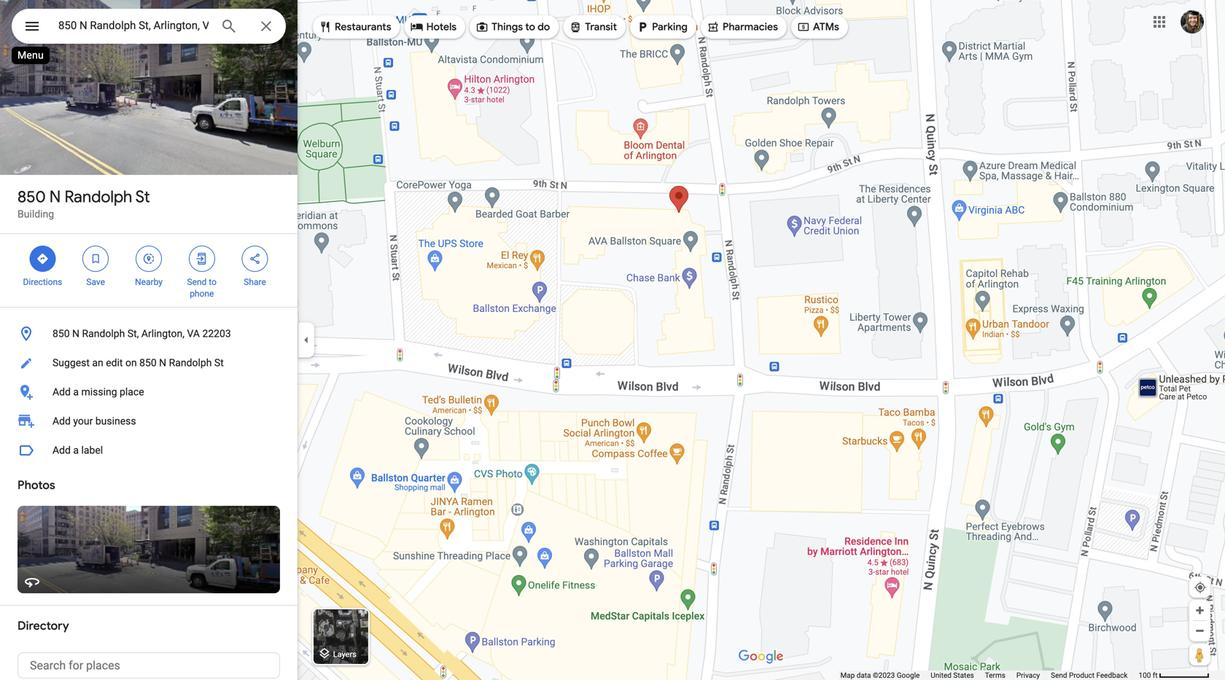 Task type: vqa. For each thing, say whether or not it's contained in the screenshot.
the "Overview" button
no



Task type: locate. For each thing, give the bounding box(es) containing it.
 transit
[[569, 19, 617, 35]]

1 horizontal spatial send
[[1051, 671, 1068, 680]]

 things to do
[[476, 19, 550, 35]]

place
[[120, 386, 144, 398]]

a inside button
[[73, 386, 79, 398]]

2 vertical spatial add
[[53, 445, 71, 457]]

100
[[1139, 671, 1151, 680]]

send inside button
[[1051, 671, 1068, 680]]

randolph left st,
[[82, 328, 125, 340]]

2 vertical spatial 850
[[139, 357, 157, 369]]

1 vertical spatial randolph
[[82, 328, 125, 340]]

send product feedback button
[[1051, 671, 1128, 681]]

 button
[[12, 9, 53, 47]]

randolph down "va" on the top
[[169, 357, 212, 369]]

850 inside 850 n randolph st building
[[18, 187, 46, 207]]

850 up building at the left of the page
[[18, 187, 46, 207]]

1 horizontal spatial st
[[214, 357, 224, 369]]

0 vertical spatial 850
[[18, 187, 46, 207]]

send up phone
[[187, 277, 207, 287]]


[[476, 19, 489, 35]]

add a missing place
[[53, 386, 144, 398]]

add inside button
[[53, 386, 71, 398]]

22203
[[202, 328, 231, 340]]

1 add from the top
[[53, 386, 71, 398]]

atms
[[813, 20, 839, 34]]

0 horizontal spatial n
[[49, 187, 61, 207]]

pharmacies
[[723, 20, 778, 34]]

1 vertical spatial to
[[209, 277, 217, 287]]

st up the 
[[136, 187, 150, 207]]

randolph up 
[[65, 187, 132, 207]]

1 vertical spatial n
[[72, 328, 80, 340]]

directory
[[18, 619, 69, 634]]


[[89, 251, 102, 267]]

to
[[525, 20, 535, 34], [209, 277, 217, 287]]


[[195, 251, 208, 267]]

suggest an edit on 850 n randolph st button
[[0, 349, 298, 378]]

n for st,
[[72, 328, 80, 340]]

send inside send to phone
[[187, 277, 207, 287]]

united states
[[931, 671, 974, 680]]

st down 22203
[[214, 357, 224, 369]]


[[319, 19, 332, 35]]

 hotels
[[410, 19, 457, 35]]


[[797, 19, 810, 35]]

send left product
[[1051, 671, 1068, 680]]

2 add from the top
[[53, 415, 71, 427]]

none field inside 850 n randolph st, arlington, va 22203 'field'
[[58, 17, 209, 34]]

google maps element
[[0, 0, 1225, 681]]

to up phone
[[209, 277, 217, 287]]

n down arlington,
[[159, 357, 166, 369]]

send
[[187, 277, 207, 287], [1051, 671, 1068, 680]]

850 n randolph st main content
[[0, 0, 298, 681]]

0 vertical spatial add
[[53, 386, 71, 398]]

0 vertical spatial to
[[525, 20, 535, 34]]

2 horizontal spatial n
[[159, 357, 166, 369]]

2 a from the top
[[73, 445, 79, 457]]

do
[[538, 20, 550, 34]]

footer
[[841, 671, 1139, 681]]

missing
[[81, 386, 117, 398]]

850 n randolph st building
[[18, 187, 150, 220]]

None field
[[58, 17, 209, 34]]

n inside 850 n randolph st building
[[49, 187, 61, 207]]

0 horizontal spatial st
[[136, 187, 150, 207]]

0 vertical spatial st
[[136, 187, 150, 207]]

randolph for st
[[65, 187, 132, 207]]

0 vertical spatial a
[[73, 386, 79, 398]]

1 horizontal spatial to
[[525, 20, 535, 34]]

map
[[841, 671, 855, 680]]

parking
[[652, 20, 688, 34]]

850 up the suggest
[[53, 328, 70, 340]]

1 vertical spatial st
[[214, 357, 224, 369]]

terms
[[985, 671, 1006, 680]]

none text field inside 850 n randolph st main content
[[18, 653, 280, 679]]

st
[[136, 187, 150, 207], [214, 357, 224, 369]]


[[142, 251, 155, 267]]

1 vertical spatial a
[[73, 445, 79, 457]]

randolph inside 850 n randolph st building
[[65, 187, 132, 207]]

850 for st
[[18, 187, 46, 207]]

0 horizontal spatial to
[[209, 277, 217, 287]]

n up building at the left of the page
[[49, 187, 61, 207]]

850
[[18, 187, 46, 207], [53, 328, 70, 340], [139, 357, 157, 369]]

nearby
[[135, 277, 163, 287]]

0 horizontal spatial send
[[187, 277, 207, 287]]


[[569, 19, 582, 35]]

0 vertical spatial n
[[49, 187, 61, 207]]

phone
[[190, 289, 214, 299]]

footer containing map data ©2023 google
[[841, 671, 1139, 681]]

n
[[49, 187, 61, 207], [72, 328, 80, 340], [159, 357, 166, 369]]

add down the suggest
[[53, 386, 71, 398]]

business
[[95, 415, 136, 427]]

add your business
[[53, 415, 136, 427]]

1 horizontal spatial n
[[72, 328, 80, 340]]

your
[[73, 415, 93, 427]]


[[36, 251, 49, 267]]

1 vertical spatial 850
[[53, 328, 70, 340]]

1 horizontal spatial 850
[[53, 328, 70, 340]]

 search field
[[12, 9, 286, 47]]

footer inside google maps element
[[841, 671, 1139, 681]]

privacy button
[[1017, 671, 1040, 681]]

hotels
[[426, 20, 457, 34]]

a left missing
[[73, 386, 79, 398]]

a inside button
[[73, 445, 79, 457]]

2 horizontal spatial 850
[[139, 357, 157, 369]]

0 horizontal spatial 850
[[18, 187, 46, 207]]

randolph
[[65, 187, 132, 207], [82, 328, 125, 340], [169, 357, 212, 369]]

850 right on
[[139, 357, 157, 369]]

send for send product feedback
[[1051, 671, 1068, 680]]

restaurants
[[335, 20, 391, 34]]

add inside button
[[53, 445, 71, 457]]

label
[[81, 445, 103, 457]]

0 vertical spatial randolph
[[65, 187, 132, 207]]

add left label
[[53, 445, 71, 457]]

suggest an edit on 850 n randolph st
[[53, 357, 224, 369]]

show street view coverage image
[[1190, 644, 1211, 666]]

add for add a missing place
[[53, 386, 71, 398]]

add
[[53, 386, 71, 398], [53, 415, 71, 427], [53, 445, 71, 457]]

a left label
[[73, 445, 79, 457]]

n up the suggest
[[72, 328, 80, 340]]

layers
[[333, 650, 357, 659]]

add left your
[[53, 415, 71, 427]]

850 n randolph st, arlington, va 22203
[[53, 328, 231, 340]]

 pharmacies
[[707, 19, 778, 35]]

to left "do"
[[525, 20, 535, 34]]

a
[[73, 386, 79, 398], [73, 445, 79, 457]]

0 vertical spatial send
[[187, 277, 207, 287]]

3 add from the top
[[53, 445, 71, 457]]

1 vertical spatial send
[[1051, 671, 1068, 680]]

1 a from the top
[[73, 386, 79, 398]]

None text field
[[18, 653, 280, 679]]

1 vertical spatial add
[[53, 415, 71, 427]]

feedback
[[1097, 671, 1128, 680]]

united states button
[[931, 671, 974, 681]]



Task type: describe. For each thing, give the bounding box(es) containing it.
850 for st,
[[53, 328, 70, 340]]

terms button
[[985, 671, 1006, 681]]

google
[[897, 671, 920, 680]]

on
[[125, 357, 137, 369]]

a for missing
[[73, 386, 79, 398]]

product
[[1069, 671, 1095, 680]]

add a label
[[53, 445, 103, 457]]

things
[[492, 20, 523, 34]]

add a missing place button
[[0, 378, 298, 407]]

©2023
[[873, 671, 895, 680]]

send for send to phone
[[187, 277, 207, 287]]

850 n randolph st, arlington, va 22203 button
[[0, 319, 298, 349]]

to inside  things to do
[[525, 20, 535, 34]]

send to phone
[[187, 277, 217, 299]]

to inside send to phone
[[209, 277, 217, 287]]

zoom out image
[[1195, 626, 1206, 637]]

2 vertical spatial n
[[159, 357, 166, 369]]

st inside 850 n randolph st building
[[136, 187, 150, 207]]

add your business link
[[0, 407, 298, 436]]


[[707, 19, 720, 35]]

 parking
[[636, 19, 688, 35]]

google account: giulia masi  
(giulia.masi@adept.ai) image
[[1181, 10, 1204, 34]]

building
[[18, 208, 54, 220]]

a for label
[[73, 445, 79, 457]]


[[23, 16, 41, 37]]

 restaurants
[[319, 19, 391, 35]]

randolph for st,
[[82, 328, 125, 340]]

an
[[92, 357, 103, 369]]

2 vertical spatial randolph
[[169, 357, 212, 369]]

map data ©2023 google
[[841, 671, 920, 680]]

transit
[[585, 20, 617, 34]]

100 ft button
[[1139, 671, 1210, 680]]

st inside button
[[214, 357, 224, 369]]

st,
[[127, 328, 139, 340]]

united
[[931, 671, 952, 680]]

data
[[857, 671, 871, 680]]

zoom in image
[[1195, 605, 1206, 616]]

actions for 850 n randolph st region
[[0, 234, 298, 307]]

arlington,
[[141, 328, 185, 340]]


[[636, 19, 649, 35]]

ft
[[1153, 671, 1158, 680]]

collapse side panel image
[[298, 332, 314, 348]]

states
[[954, 671, 974, 680]]

va
[[187, 328, 200, 340]]

add for add a label
[[53, 445, 71, 457]]

suggest
[[53, 357, 90, 369]]

send product feedback
[[1051, 671, 1128, 680]]

share
[[244, 277, 266, 287]]


[[410, 19, 424, 35]]

add for add your business
[[53, 415, 71, 427]]

n for st
[[49, 187, 61, 207]]

add a label button
[[0, 436, 298, 465]]

save
[[86, 277, 105, 287]]

edit
[[106, 357, 123, 369]]


[[248, 251, 262, 267]]

850 N Randolph St, Arlington, VA 22203 field
[[12, 9, 286, 44]]

 atms
[[797, 19, 839, 35]]

100 ft
[[1139, 671, 1158, 680]]

from your device image
[[1194, 581, 1207, 594]]

privacy
[[1017, 671, 1040, 680]]

directions
[[23, 277, 62, 287]]

photos
[[18, 478, 55, 493]]



